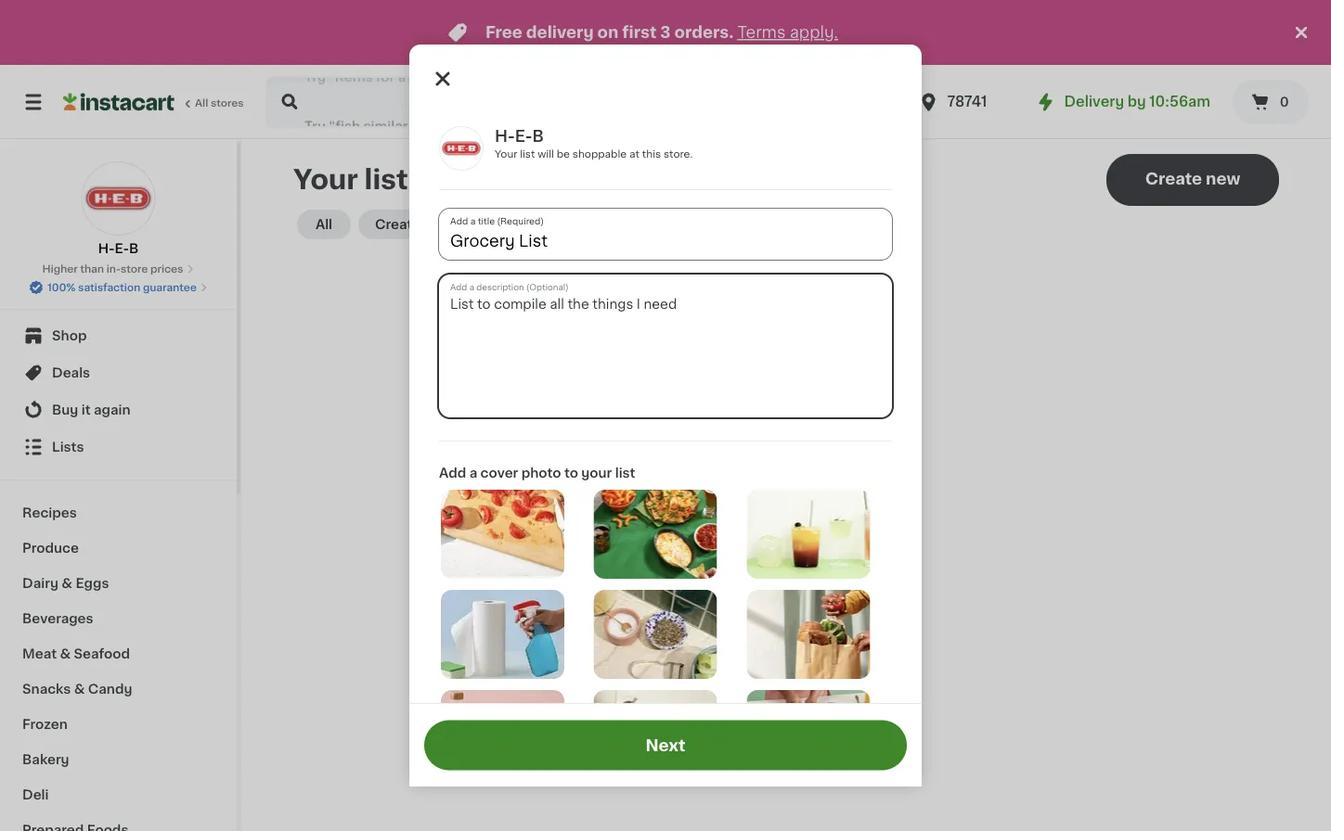 Task type: vqa. For each thing, say whether or not it's contained in the screenshot.
Instacart
no



Task type: describe. For each thing, give the bounding box(es) containing it.
store.
[[664, 149, 693, 159]]

beverages
[[22, 613, 93, 626]]

List to compile all the things I need text field
[[439, 275, 892, 418]]

deli link
[[11, 778, 226, 813]]

h-e-b logo image inside list_add_items dialog
[[439, 126, 484, 171]]

by for delivery
[[1128, 95, 1146, 109]]

100% satisfaction guarantee button
[[29, 277, 208, 295]]

h-e-b link
[[81, 162, 156, 258]]

snacks
[[22, 683, 71, 696]]

list inside create a list link
[[810, 511, 835, 527]]

buy
[[52, 404, 78, 417]]

frozen
[[22, 719, 68, 732]]

100%
[[47, 283, 76, 293]]

created
[[375, 218, 430, 231]]

stores
[[211, 98, 244, 108]]

delivery by 10:56am link
[[1035, 91, 1211, 113]]

a person preparing a sandwich on a cutting board, a bunch of carrots, a sliced avocado, a jar of mayonnaise, and a plate of potato chips. image
[[747, 691, 870, 780]]

h-e-b your list will be shoppable at this store.
[[495, 129, 693, 159]]

a wooden cutting board and knife, and a few sliced tomatoes and two whole tomatoes. image
[[441, 490, 564, 579]]

in-
[[106, 264, 121, 274]]

than
[[80, 264, 104, 274]]

eggs
[[76, 577, 109, 590]]

meat & seafood
[[22, 648, 130, 661]]

again
[[94, 404, 131, 417]]

your lists
[[293, 167, 424, 193]]

a for cover
[[469, 467, 477, 480]]

it
[[81, 404, 91, 417]]

snacks & candy link
[[11, 672, 226, 707]]

b for h-e-b
[[129, 242, 139, 255]]

a table wtih assorted snacks and drinks. image
[[594, 490, 717, 579]]

free
[[485, 25, 523, 40]]

78741
[[947, 95, 987, 109]]

a person holding a tomato and a grocery bag with a baguette and vegetables. image
[[747, 590, 870, 679]]

all stores
[[195, 98, 244, 108]]

produce
[[22, 542, 79, 555]]

e- for h-e-b
[[115, 242, 129, 255]]

0 horizontal spatial your
[[293, 167, 358, 193]]

create a list link
[[738, 509, 835, 529]]

prices
[[150, 264, 183, 274]]

guarantee
[[143, 283, 197, 293]]

your
[[581, 467, 612, 480]]

create a list
[[738, 511, 835, 527]]

& for snacks
[[74, 683, 85, 696]]

cover
[[481, 467, 518, 480]]

shop
[[52, 330, 87, 343]]

bakery
[[22, 754, 69, 767]]

dairy & eggs
[[22, 577, 109, 590]]

shoppable
[[573, 149, 627, 159]]

next button
[[424, 721, 907, 771]]

& for dairy
[[62, 577, 72, 590]]

candy
[[88, 683, 132, 696]]

& for meat
[[60, 648, 71, 661]]

this
[[642, 149, 661, 159]]

free delivery on first 3 orders. terms apply.
[[485, 25, 838, 40]]

0 button
[[1233, 80, 1309, 124]]

will
[[538, 149, 554, 159]]

a water bottle, yoga block, stretch band, and ear buds. image
[[441, 691, 564, 780]]

terms apply. link
[[737, 25, 838, 40]]

delivery by 10:56am
[[1064, 95, 1211, 109]]

lists
[[364, 167, 424, 193]]

78741 button
[[918, 76, 1029, 128]]

lists link
[[11, 429, 226, 466]]

beverages link
[[11, 602, 226, 637]]

snacks & candy
[[22, 683, 132, 696]]

dairy & eggs link
[[11, 566, 226, 602]]

first
[[622, 25, 657, 40]]

next
[[646, 738, 686, 754]]

h- for h-e-b your list will be shoppable at this store.
[[495, 129, 515, 144]]

store
[[121, 264, 148, 274]]

to
[[564, 467, 578, 480]]

seafood
[[74, 648, 130, 661]]

h-e-b
[[98, 242, 139, 255]]

terms
[[737, 25, 786, 40]]

apply.
[[790, 25, 838, 40]]

a jar of flour, a stick of sliced butter, 3 granny smith apples, a carton of 7 eggs. image
[[594, 691, 717, 780]]

0 horizontal spatial h-e-b logo image
[[81, 162, 156, 236]]

buy it again link
[[11, 392, 226, 429]]



Task type: locate. For each thing, give the bounding box(es) containing it.
deals
[[52, 367, 90, 380]]

1 vertical spatial your
[[293, 167, 358, 193]]

all stores link
[[63, 76, 245, 128]]

create inside button
[[1145, 171, 1202, 187]]

0 vertical spatial all
[[195, 98, 208, 108]]

all for all
[[316, 218, 332, 231]]

0 horizontal spatial b
[[129, 242, 139, 255]]

a
[[469, 467, 477, 480], [797, 511, 807, 527]]

on
[[598, 25, 619, 40]]

by for created
[[433, 218, 450, 231]]

dairy
[[22, 577, 58, 590]]

0 vertical spatial &
[[62, 577, 72, 590]]

1 horizontal spatial all
[[316, 218, 332, 231]]

100% satisfaction guarantee
[[47, 283, 197, 293]]

list inside h-e-b your list will be shoppable at this store.
[[520, 149, 535, 159]]

a for list
[[797, 511, 807, 527]]

b inside h-e-b your list will be shoppable at this store.
[[532, 129, 544, 144]]

created by me button
[[358, 210, 491, 240]]

1 vertical spatial all
[[316, 218, 332, 231]]

e- for h-e-b your list will be shoppable at this store.
[[515, 129, 532, 144]]

0 horizontal spatial by
[[433, 218, 450, 231]]

created by me
[[375, 218, 474, 231]]

create new
[[1145, 171, 1241, 187]]

h-e-b logo image up h-e-b at the left
[[81, 162, 156, 236]]

1 vertical spatial e-
[[115, 242, 129, 255]]

list
[[520, 149, 535, 159], [615, 467, 635, 480], [810, 511, 835, 527]]

new
[[1206, 171, 1241, 187]]

your inside h-e-b your list will be shoppable at this store.
[[495, 149, 517, 159]]

a bulb of garlic, a bowl of salt, a bowl of pepper, a bowl of cut celery. image
[[594, 590, 717, 679]]

1 horizontal spatial a
[[797, 511, 807, 527]]

your left will
[[495, 149, 517, 159]]

0 vertical spatial by
[[1128, 95, 1146, 109]]

b
[[532, 129, 544, 144], [129, 242, 139, 255]]

lists
[[52, 441, 84, 454]]

create new button
[[1107, 154, 1279, 206]]

1 horizontal spatial your
[[495, 149, 517, 159]]

by left me
[[433, 218, 450, 231]]

&
[[62, 577, 72, 590], [60, 648, 71, 661], [74, 683, 85, 696]]

3
[[660, 25, 671, 40]]

recipes link
[[11, 496, 226, 531]]

1 horizontal spatial h-e-b logo image
[[439, 126, 484, 171]]

0 vertical spatial a
[[469, 467, 477, 480]]

list_add_items dialog
[[409, 45, 922, 832]]

frozen link
[[11, 707, 226, 743]]

1 horizontal spatial by
[[1128, 95, 1146, 109]]

0
[[1280, 96, 1289, 109]]

higher than in-store prices link
[[42, 262, 194, 277]]

0 vertical spatial b
[[532, 129, 544, 144]]

by
[[1128, 95, 1146, 109], [433, 218, 450, 231]]

e- inside h-e-b your list will be shoppable at this store.
[[515, 129, 532, 144]]

add
[[439, 467, 466, 480]]

all button
[[297, 210, 351, 240]]

h- for h-e-b
[[98, 242, 115, 255]]

1 horizontal spatial h-
[[495, 129, 515, 144]]

delivery
[[1064, 95, 1124, 109]]

2 vertical spatial list
[[810, 511, 835, 527]]

an assortment of glasses increasing in height with various cocktails. image
[[747, 490, 870, 579]]

0 horizontal spatial list
[[520, 149, 535, 159]]

10:56am
[[1150, 95, 1211, 109]]

bakery link
[[11, 743, 226, 778]]

buy it again
[[52, 404, 131, 417]]

higher
[[42, 264, 78, 274]]

your
[[495, 149, 517, 159], [293, 167, 358, 193]]

0 horizontal spatial all
[[195, 98, 208, 108]]

satisfaction
[[78, 283, 140, 293]]

h-e-b logo image right lists
[[439, 126, 484, 171]]

photo
[[521, 467, 561, 480]]

e-
[[515, 129, 532, 144], [115, 242, 129, 255]]

0 horizontal spatial a
[[469, 467, 477, 480]]

h-
[[495, 129, 515, 144], [98, 242, 115, 255]]

1 vertical spatial list
[[615, 467, 635, 480]]

b for h-e-b your list will be shoppable at this store.
[[532, 129, 544, 144]]

all
[[195, 98, 208, 108], [316, 218, 332, 231]]

None search field
[[266, 76, 672, 128]]

1 horizontal spatial create
[[1145, 171, 1202, 187]]

1 vertical spatial h-
[[98, 242, 115, 255]]

deli
[[22, 789, 49, 802]]

h-e-b logo image
[[439, 126, 484, 171], [81, 162, 156, 236]]

0 vertical spatial h-
[[495, 129, 515, 144]]

1 vertical spatial by
[[433, 218, 450, 231]]

1 horizontal spatial e-
[[515, 129, 532, 144]]

& left eggs
[[62, 577, 72, 590]]

2 horizontal spatial list
[[810, 511, 835, 527]]

1 horizontal spatial b
[[532, 129, 544, 144]]

produce link
[[11, 531, 226, 566]]

a inside dialog
[[469, 467, 477, 480]]

all left stores
[[195, 98, 208, 108]]

b up will
[[532, 129, 544, 144]]

all inside button
[[316, 218, 332, 231]]

h- inside h-e-b your list will be shoppable at this store.
[[495, 129, 515, 144]]

meat & seafood link
[[11, 637, 226, 672]]

2 vertical spatial &
[[74, 683, 85, 696]]

by inside button
[[433, 218, 450, 231]]

add a cover photo to your list
[[439, 467, 635, 480]]

meat
[[22, 648, 57, 661]]

1 vertical spatial &
[[60, 648, 71, 661]]

shop link
[[11, 318, 226, 355]]

me
[[453, 218, 474, 231]]

deals link
[[11, 355, 226, 392]]

create for create new
[[1145, 171, 1202, 187]]

your up all button
[[293, 167, 358, 193]]

instacart logo image
[[63, 91, 175, 113]]

1 horizontal spatial list
[[615, 467, 635, 480]]

recipes
[[22, 507, 77, 520]]

0 vertical spatial create
[[1145, 171, 1202, 187]]

a roll of paper towels, a person holding a spray bottle of blue cleaning solution, and a sponge. image
[[441, 590, 564, 679]]

1 vertical spatial b
[[129, 242, 139, 255]]

limited time offer region
[[0, 0, 1290, 65]]

0 horizontal spatial h-
[[98, 242, 115, 255]]

0 horizontal spatial e-
[[115, 242, 129, 255]]

0 vertical spatial e-
[[515, 129, 532, 144]]

all down your lists
[[316, 218, 332, 231]]

0 horizontal spatial create
[[738, 511, 793, 527]]

all for all stores
[[195, 98, 208, 108]]

1 vertical spatial create
[[738, 511, 793, 527]]

be
[[557, 149, 570, 159]]

0 vertical spatial your
[[495, 149, 517, 159]]

& right the meat
[[60, 648, 71, 661]]

& left candy
[[74, 683, 85, 696]]

1 vertical spatial a
[[797, 511, 807, 527]]

by right the delivery
[[1128, 95, 1146, 109]]

at
[[629, 149, 640, 159]]

orders.
[[675, 25, 734, 40]]

b up store
[[129, 242, 139, 255]]

create for create a list
[[738, 511, 793, 527]]

higher than in-store prices
[[42, 264, 183, 274]]

Add a title (Required) text field
[[439, 209, 892, 260]]

0 vertical spatial list
[[520, 149, 535, 159]]

delivery
[[526, 25, 594, 40]]



